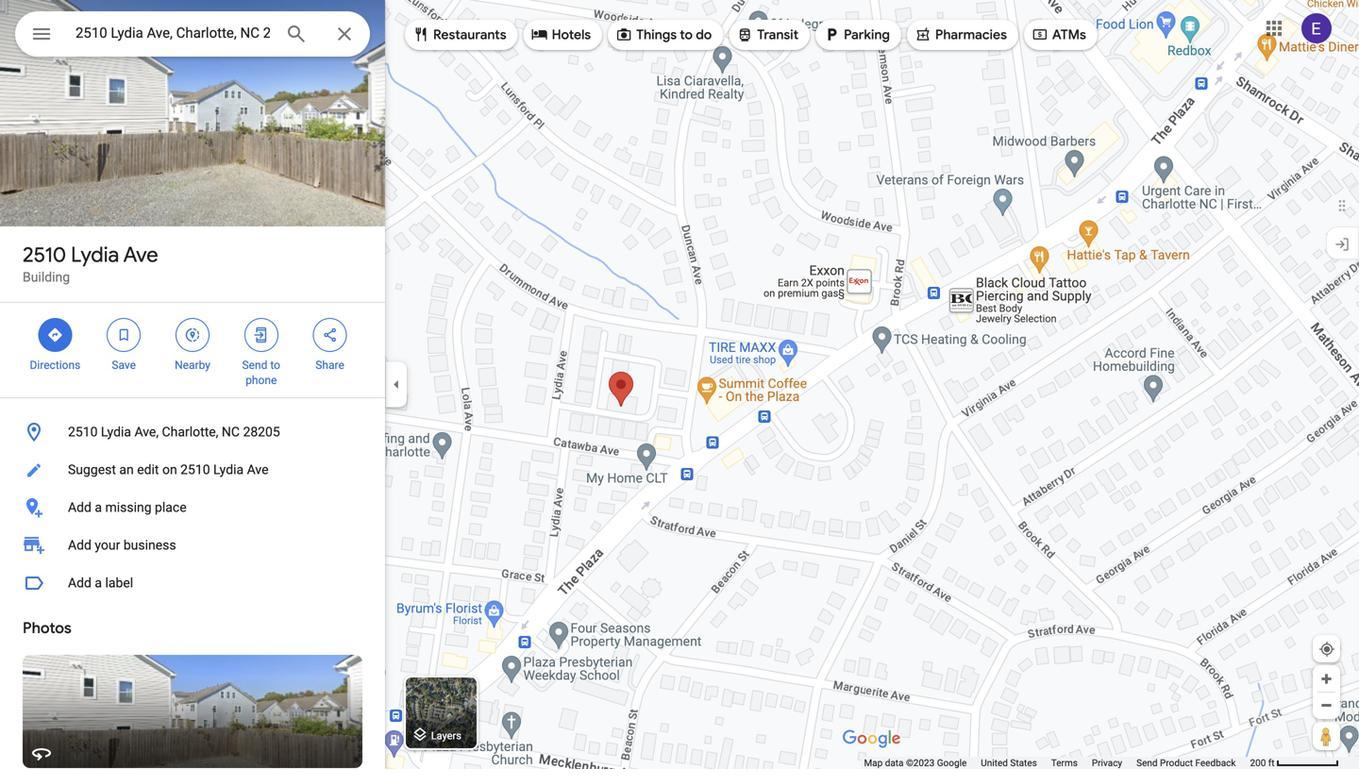 Task type: locate. For each thing, give the bounding box(es) containing it.
2510 up suggest
[[68, 424, 98, 440]]

send product feedback button
[[1137, 757, 1236, 769]]

suggest an edit on 2510 lydia ave button
[[0, 451, 385, 489]]

lydia up 
[[71, 242, 119, 268]]


[[30, 20, 53, 48]]

lydia inside button
[[101, 424, 131, 440]]

send inside button
[[1137, 758, 1158, 769]]

1 vertical spatial send
[[1137, 758, 1158, 769]]

directions
[[30, 359, 81, 372]]

a
[[95, 500, 102, 515], [95, 575, 102, 591]]

2510 inside 2510 lydia ave building
[[23, 242, 66, 268]]

footer inside "google maps" element
[[864, 757, 1250, 769]]

a left missing
[[95, 500, 102, 515]]

show your location image
[[1319, 641, 1336, 658]]

None field
[[76, 22, 270, 44]]

1 vertical spatial lydia
[[101, 424, 131, 440]]

parking
[[844, 26, 890, 43]]

zoom in image
[[1320, 672, 1334, 686]]

your
[[95, 538, 120, 553]]

ave inside suggest an edit on 2510 lydia ave button
[[247, 462, 269, 478]]

lydia
[[71, 242, 119, 268], [101, 424, 131, 440], [213, 462, 244, 478]]

share
[[316, 359, 344, 372]]

2510 up building
[[23, 242, 66, 268]]

2510 inside button
[[68, 424, 98, 440]]

0 vertical spatial lydia
[[71, 242, 119, 268]]

a inside add a label button
[[95, 575, 102, 591]]

an
[[119, 462, 134, 478]]

1 horizontal spatial to
[[680, 26, 693, 43]]


[[737, 24, 754, 45]]

0 vertical spatial a
[[95, 500, 102, 515]]

nearby
[[175, 359, 210, 372]]

add for add your business
[[68, 538, 92, 553]]

add left label at the bottom left of page
[[68, 575, 92, 591]]

add your business
[[68, 538, 176, 553]]

2510 for ave
[[23, 242, 66, 268]]

to
[[680, 26, 693, 43], [270, 359, 280, 372]]

ave up 
[[123, 242, 158, 268]]

send for send product feedback
[[1137, 758, 1158, 769]]


[[322, 325, 339, 346]]

pharmacies
[[936, 26, 1007, 43]]

1 add from the top
[[68, 500, 92, 515]]

0 vertical spatial send
[[242, 359, 268, 372]]

footer containing map data ©2023 google
[[864, 757, 1250, 769]]

send
[[242, 359, 268, 372], [1137, 758, 1158, 769]]

add inside button
[[68, 575, 92, 591]]


[[1032, 24, 1049, 45]]

add your business link
[[0, 527, 385, 565]]

add inside button
[[68, 500, 92, 515]]

a left label at the bottom left of page
[[95, 575, 102, 591]]

0 horizontal spatial ave
[[123, 242, 158, 268]]

terms button
[[1051, 757, 1078, 769]]

0 vertical spatial add
[[68, 500, 92, 515]]

none field inside 2510 lydia ave, charlotte, nc 28205 field
[[76, 22, 270, 44]]

2510
[[23, 242, 66, 268], [68, 424, 98, 440], [180, 462, 210, 478]]

data
[[885, 758, 904, 769]]

add for add a missing place
[[68, 500, 92, 515]]

united
[[981, 758, 1008, 769]]

do
[[696, 26, 712, 43]]

footer
[[864, 757, 1250, 769]]

charlotte,
[[162, 424, 218, 440]]

add down suggest
[[68, 500, 92, 515]]

200 ft
[[1250, 758, 1275, 769]]

2 a from the top
[[95, 575, 102, 591]]

ft
[[1269, 758, 1275, 769]]

states
[[1011, 758, 1037, 769]]

0 vertical spatial to
[[680, 26, 693, 43]]

2 vertical spatial lydia
[[213, 462, 244, 478]]

1 a from the top
[[95, 500, 102, 515]]

1 horizontal spatial ave
[[247, 462, 269, 478]]

1 vertical spatial add
[[68, 538, 92, 553]]


[[823, 24, 840, 45]]

privacy button
[[1092, 757, 1123, 769]]

3 add from the top
[[68, 575, 92, 591]]

product
[[1160, 758, 1193, 769]]

send to phone
[[242, 359, 280, 387]]

united states
[[981, 758, 1037, 769]]


[[915, 24, 932, 45]]

2 vertical spatial add
[[68, 575, 92, 591]]

1 vertical spatial to
[[270, 359, 280, 372]]

add
[[68, 500, 92, 515], [68, 538, 92, 553], [68, 575, 92, 591]]

a inside add a missing place button
[[95, 500, 102, 515]]

to left do
[[680, 26, 693, 43]]

ave inside 2510 lydia ave building
[[123, 242, 158, 268]]

1 horizontal spatial send
[[1137, 758, 1158, 769]]

transit
[[757, 26, 799, 43]]

collapse side panel image
[[386, 374, 407, 395]]

send inside "send to phone"
[[242, 359, 268, 372]]

add left your
[[68, 538, 92, 553]]

0 horizontal spatial send
[[242, 359, 268, 372]]

add a label button
[[0, 565, 385, 602]]


[[184, 325, 201, 346]]

photos
[[23, 619, 71, 638]]

add a missing place
[[68, 500, 187, 515]]

to inside  things to do
[[680, 26, 693, 43]]

map
[[864, 758, 883, 769]]

2510 right on
[[180, 462, 210, 478]]

lydia down nc
[[213, 462, 244, 478]]

terms
[[1051, 758, 1078, 769]]

2510 lydia ave main content
[[0, 0, 385, 769]]

1 horizontal spatial 2510
[[68, 424, 98, 440]]

0 horizontal spatial 2510
[[23, 242, 66, 268]]


[[413, 24, 430, 45]]

2 add from the top
[[68, 538, 92, 553]]

0 vertical spatial 2510
[[23, 242, 66, 268]]

2 horizontal spatial 2510
[[180, 462, 210, 478]]

200
[[1250, 758, 1266, 769]]

map data ©2023 google
[[864, 758, 967, 769]]

 search field
[[15, 11, 370, 60]]

lydia inside button
[[213, 462, 244, 478]]


[[253, 325, 270, 346]]

label
[[105, 575, 133, 591]]

zoom out image
[[1320, 699, 1334, 713]]

1 vertical spatial 2510
[[68, 424, 98, 440]]

 things to do
[[616, 24, 712, 45]]

0 vertical spatial ave
[[123, 242, 158, 268]]

on
[[162, 462, 177, 478]]

actions for 2510 lydia ave region
[[0, 303, 385, 397]]

atms
[[1053, 26, 1086, 43]]

1 vertical spatial ave
[[247, 462, 269, 478]]

phone
[[246, 374, 277, 387]]

1 vertical spatial a
[[95, 575, 102, 591]]

add for add a label
[[68, 575, 92, 591]]

ave
[[123, 242, 158, 268], [247, 462, 269, 478]]

to up phone
[[270, 359, 280, 372]]

2 vertical spatial 2510
[[180, 462, 210, 478]]

lydia inside 2510 lydia ave building
[[71, 242, 119, 268]]

send up phone
[[242, 359, 268, 372]]

privacy
[[1092, 758, 1123, 769]]

28205
[[243, 424, 280, 440]]

0 horizontal spatial to
[[270, 359, 280, 372]]

lydia left ave,
[[101, 424, 131, 440]]

ave down 28205
[[247, 462, 269, 478]]

send left product
[[1137, 758, 1158, 769]]



Task type: describe. For each thing, give the bounding box(es) containing it.
to inside "send to phone"
[[270, 359, 280, 372]]

send product feedback
[[1137, 758, 1236, 769]]

2510 lydia ave, charlotte, nc 28205 button
[[0, 413, 385, 451]]

show street view coverage image
[[1313, 722, 1341, 751]]

lydia for ave
[[71, 242, 119, 268]]

a for label
[[95, 575, 102, 591]]

2510 Lydia Ave, Charlotte, NC 28205 field
[[15, 11, 370, 57]]

edit
[[137, 462, 159, 478]]

things
[[636, 26, 677, 43]]

business
[[123, 538, 176, 553]]

 parking
[[823, 24, 890, 45]]

send for send to phone
[[242, 359, 268, 372]]

hotels
[[552, 26, 591, 43]]

 hotels
[[531, 24, 591, 45]]

a for missing
[[95, 500, 102, 515]]

 restaurants
[[413, 24, 507, 45]]

 atms
[[1032, 24, 1086, 45]]

missing
[[105, 500, 152, 515]]

restaurants
[[433, 26, 507, 43]]


[[115, 325, 132, 346]]

200 ft button
[[1250, 758, 1340, 769]]

ave,
[[134, 424, 159, 440]]

save
[[112, 359, 136, 372]]

 pharmacies
[[915, 24, 1007, 45]]

2510 lydia ave building
[[23, 242, 158, 285]]


[[616, 24, 633, 45]]

©2023
[[906, 758, 935, 769]]

google
[[937, 758, 967, 769]]

add a label
[[68, 575, 133, 591]]

nc
[[222, 424, 240, 440]]

2510 inside button
[[180, 462, 210, 478]]

suggest an edit on 2510 lydia ave
[[68, 462, 269, 478]]

2510 for ave,
[[68, 424, 98, 440]]

united states button
[[981, 757, 1037, 769]]

google account: eesa khan  
(eesa.khan@adept.ai) image
[[1302, 13, 1332, 44]]

2510 lydia ave, charlotte, nc 28205
[[68, 424, 280, 440]]

google maps element
[[0, 0, 1359, 769]]

 button
[[15, 11, 68, 60]]

place
[[155, 500, 187, 515]]

lydia for ave,
[[101, 424, 131, 440]]

suggest
[[68, 462, 116, 478]]

layers
[[431, 730, 462, 742]]


[[47, 325, 64, 346]]

add a missing place button
[[0, 489, 385, 527]]


[[531, 24, 548, 45]]

 transit
[[737, 24, 799, 45]]

building
[[23, 270, 70, 285]]

feedback
[[1196, 758, 1236, 769]]



Task type: vqa. For each thing, say whether or not it's contained in the screenshot.


